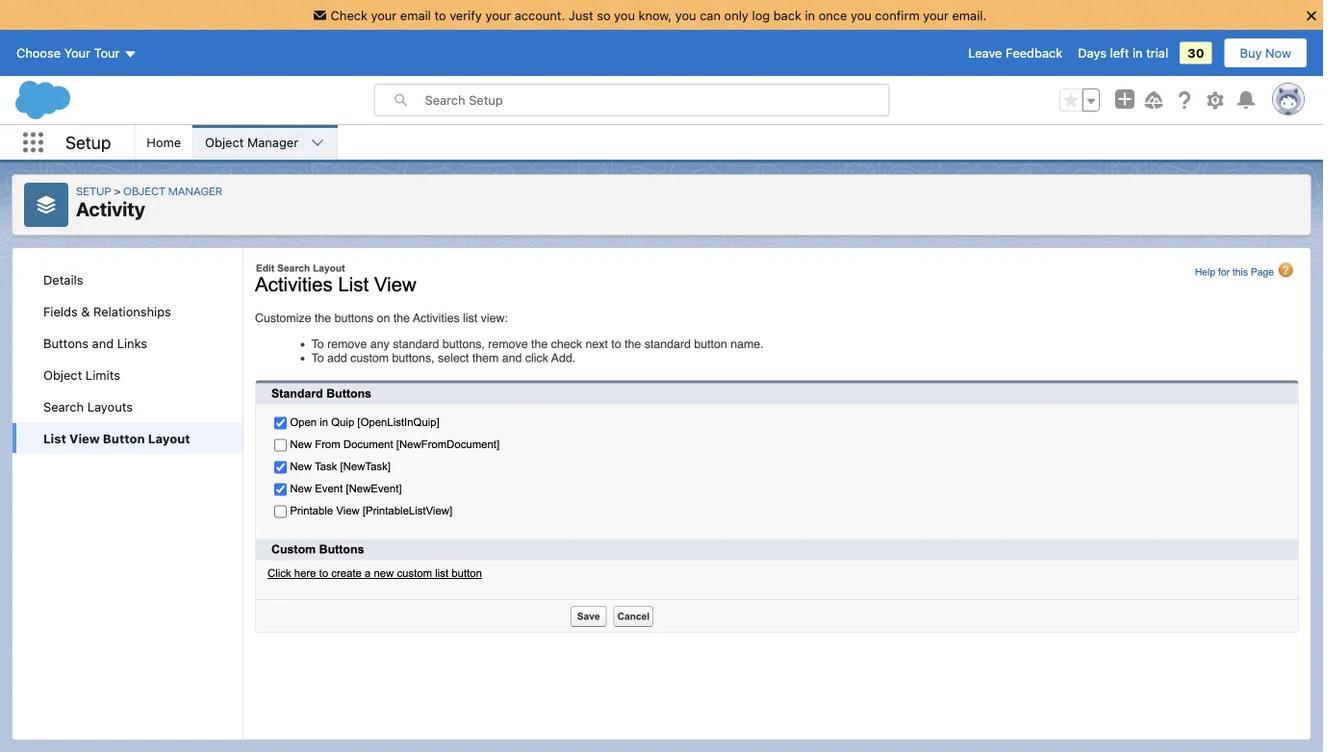 Task type: describe. For each thing, give the bounding box(es) containing it.
object for bottom 'object manager' link
[[123, 184, 166, 197]]

search
[[43, 400, 84, 414]]

email.
[[953, 8, 987, 22]]

buttons and links
[[43, 336, 147, 350]]

just
[[569, 8, 594, 22]]

view
[[69, 431, 100, 446]]

check your email to verify your account. just so you know, you can only log back in once you confirm your email.
[[331, 8, 987, 22]]

details
[[43, 272, 83, 287]]

buy now button
[[1224, 38, 1308, 68]]

0 horizontal spatial manager
[[168, 184, 222, 197]]

check
[[331, 8, 368, 22]]

confirm
[[876, 8, 920, 22]]

object for object limits link
[[43, 368, 82, 382]]

buttons and links link
[[13, 327, 243, 359]]

choose your tour
[[16, 46, 120, 60]]

limits
[[86, 368, 120, 382]]

and
[[92, 336, 114, 350]]

Search Setup text field
[[425, 85, 889, 116]]

leave feedback link
[[969, 46, 1063, 60]]

activity
[[76, 198, 145, 220]]

list view button layout link
[[13, 423, 243, 454]]

0 horizontal spatial in
[[805, 8, 816, 22]]

1 your from the left
[[371, 8, 397, 22]]

1 vertical spatial setup
[[76, 184, 111, 197]]

know,
[[639, 8, 672, 22]]

0 vertical spatial object
[[205, 135, 244, 150]]

verify
[[450, 8, 482, 22]]

fields & relationships
[[43, 304, 171, 319]]

list
[[43, 431, 66, 446]]

left
[[1111, 46, 1130, 60]]

3 you from the left
[[851, 8, 872, 22]]

relationships
[[93, 304, 171, 319]]

now
[[1266, 46, 1292, 60]]

30
[[1188, 46, 1205, 60]]

1 vertical spatial in
[[1133, 46, 1143, 60]]

so
[[597, 8, 611, 22]]

0 vertical spatial object manager link
[[194, 125, 310, 160]]

email
[[400, 8, 431, 22]]



Task type: vqa. For each thing, say whether or not it's contained in the screenshot.
the knock
no



Task type: locate. For each thing, give the bounding box(es) containing it.
object
[[205, 135, 244, 150], [123, 184, 166, 197], [43, 368, 82, 382]]

search layouts link
[[13, 391, 243, 423]]

fields & relationships link
[[13, 296, 243, 327]]

tab list
[[13, 264, 243, 454]]

1 you from the left
[[614, 8, 635, 22]]

tour
[[94, 46, 120, 60]]

2 horizontal spatial you
[[851, 8, 872, 22]]

layouts
[[87, 400, 133, 414]]

choose your tour button
[[15, 38, 138, 68]]

to
[[435, 8, 446, 22]]

1 horizontal spatial object
[[123, 184, 166, 197]]

object manager
[[205, 135, 299, 150], [123, 184, 222, 197]]

0 horizontal spatial your
[[371, 8, 397, 22]]

buy
[[1241, 46, 1263, 60]]

back
[[774, 8, 802, 22]]

layout
[[148, 431, 190, 446]]

button
[[103, 431, 145, 446]]

search layouts
[[43, 400, 133, 414]]

manager inside 'object manager' link
[[247, 135, 299, 150]]

your
[[371, 8, 397, 22], [486, 8, 511, 22], [924, 8, 949, 22]]

1 vertical spatial object manager link
[[123, 184, 222, 197]]

manager
[[247, 135, 299, 150], [168, 184, 222, 197]]

you
[[614, 8, 635, 22], [676, 8, 697, 22], [851, 8, 872, 22]]

object manager link right home link
[[194, 125, 310, 160]]

you right once
[[851, 8, 872, 22]]

0 vertical spatial manager
[[247, 135, 299, 150]]

1 horizontal spatial in
[[1133, 46, 1143, 60]]

only
[[725, 8, 749, 22]]

2 vertical spatial object
[[43, 368, 82, 382]]

setup up the activity
[[76, 184, 111, 197]]

0 vertical spatial setup
[[65, 132, 111, 153]]

2 horizontal spatial your
[[924, 8, 949, 22]]

your
[[64, 46, 91, 60]]

leave feedback
[[969, 46, 1063, 60]]

object up the activity
[[123, 184, 166, 197]]

0 vertical spatial in
[[805, 8, 816, 22]]

1 vertical spatial object
[[123, 184, 166, 197]]

tab list containing details
[[13, 264, 243, 454]]

days
[[1079, 46, 1107, 60]]

object manager link
[[194, 125, 310, 160], [123, 184, 222, 197]]

1 vertical spatial object manager
[[123, 184, 222, 197]]

your right verify
[[486, 8, 511, 22]]

3 your from the left
[[924, 8, 949, 22]]

setup up setup link
[[65, 132, 111, 153]]

fields
[[43, 304, 78, 319]]

object right home link
[[205, 135, 244, 150]]

list view button layout
[[43, 431, 190, 446]]

in right back
[[805, 8, 816, 22]]

2 your from the left
[[486, 8, 511, 22]]

feedback
[[1006, 46, 1063, 60]]

object manager right home link
[[205, 135, 299, 150]]

can
[[700, 8, 721, 22]]

object manager link down home
[[123, 184, 222, 197]]

&
[[81, 304, 90, 319]]

0 horizontal spatial object
[[43, 368, 82, 382]]

home
[[147, 135, 181, 150]]

2 horizontal spatial object
[[205, 135, 244, 150]]

in right left
[[1133, 46, 1143, 60]]

log
[[752, 8, 770, 22]]

leave
[[969, 46, 1003, 60]]

home link
[[135, 125, 193, 160]]

1 horizontal spatial you
[[676, 8, 697, 22]]

setup link
[[76, 184, 123, 197]]

1 horizontal spatial your
[[486, 8, 511, 22]]

0 horizontal spatial you
[[614, 8, 635, 22]]

0 vertical spatial object manager
[[205, 135, 299, 150]]

account.
[[515, 8, 565, 22]]

buy now
[[1241, 46, 1292, 60]]

object limits
[[43, 368, 120, 382]]

group
[[1060, 89, 1100, 112]]

setup
[[65, 132, 111, 153], [76, 184, 111, 197]]

choose
[[16, 46, 61, 60]]

you right the so
[[614, 8, 635, 22]]

1 horizontal spatial manager
[[247, 135, 299, 150]]

object manager down home
[[123, 184, 222, 197]]

your left email
[[371, 8, 397, 22]]

once
[[819, 8, 848, 22]]

your left "email."
[[924, 8, 949, 22]]

details link
[[13, 264, 243, 296]]

buttons
[[43, 336, 89, 350]]

2 you from the left
[[676, 8, 697, 22]]

days left in trial
[[1079, 46, 1169, 60]]

in
[[805, 8, 816, 22], [1133, 46, 1143, 60]]

object up search
[[43, 368, 82, 382]]

trial
[[1147, 46, 1169, 60]]

1 vertical spatial manager
[[168, 184, 222, 197]]

you left can
[[676, 8, 697, 22]]

object limits link
[[13, 359, 243, 391]]

links
[[117, 336, 147, 350]]



